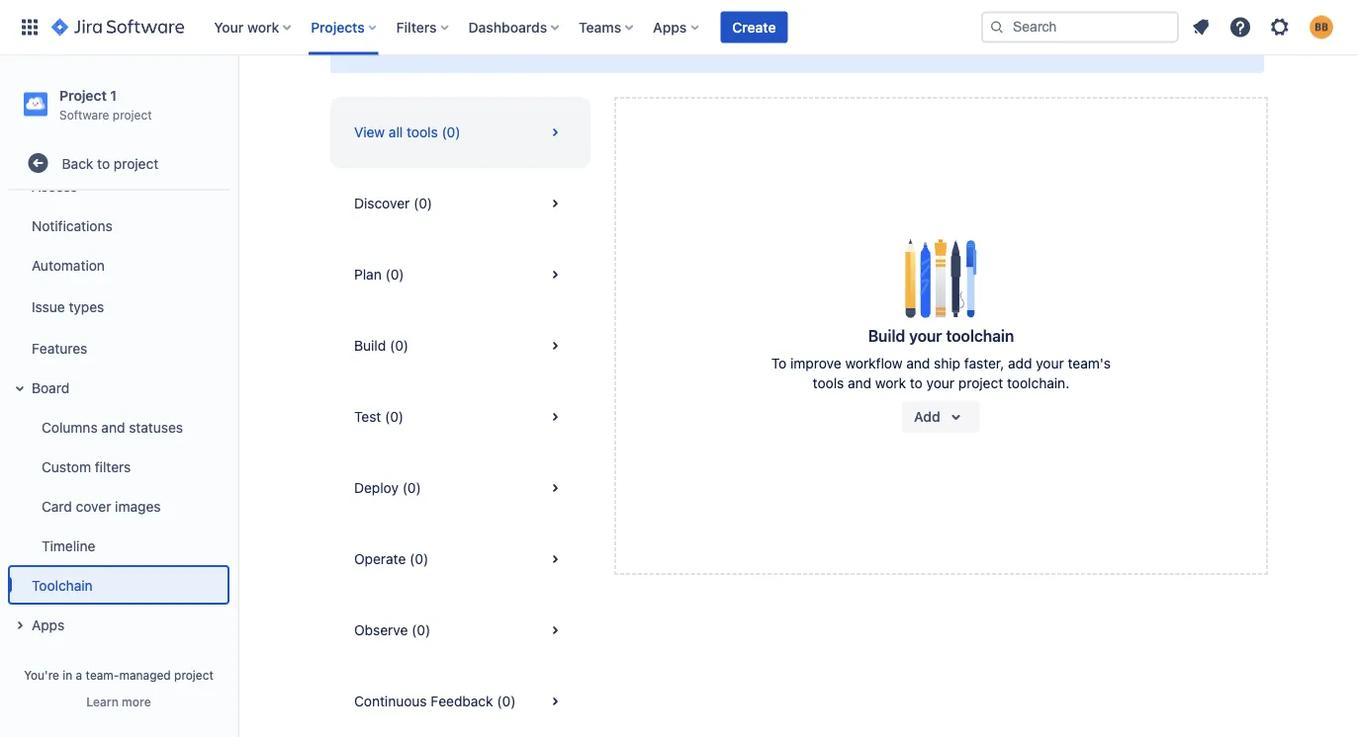 Task type: describe. For each thing, give the bounding box(es) containing it.
sidebar navigation image
[[216, 79, 259, 119]]

deploy (0)
[[354, 480, 421, 497]]

faster,
[[964, 356, 1004, 372]]

your up integrations
[[477, 10, 510, 29]]

project right managed
[[174, 669, 214, 683]]

expand image for board
[[8, 377, 32, 401]]

your up 'ship'
[[909, 327, 942, 346]]

plan (0) button
[[330, 239, 590, 311]]

issue types
[[32, 299, 104, 315]]

primary element
[[12, 0, 981, 55]]

automation link
[[8, 246, 229, 285]]

columns
[[42, 419, 98, 436]]

team's
[[1068, 356, 1111, 372]]

access link
[[8, 166, 229, 206]]

project
[[59, 87, 107, 103]]

view
[[354, 124, 385, 140]]

work inside welcome to your project toolchain discover integrations for your tools, connect work to your project, and manage it all right here. learn more
[[673, 39, 704, 55]]

toolchain inside welcome to your project toolchain discover integrations for your tools, connect work to your project, and manage it all right here. learn more
[[570, 10, 638, 29]]

board
[[32, 380, 69, 396]]

observe (0)
[[354, 623, 431, 639]]

back to project
[[62, 155, 159, 171]]

your up toolchain.
[[1036, 356, 1064, 372]]

add
[[1008, 356, 1032, 372]]

dashboards
[[468, 19, 547, 35]]

help image
[[1229, 15, 1252, 39]]

settings image
[[1268, 15, 1292, 39]]

to inside 'link'
[[97, 155, 110, 171]]

and down workflow
[[848, 375, 872, 392]]

board button
[[8, 368, 229, 408]]

teams button
[[573, 11, 641, 43]]

columns and statuses link
[[20, 408, 229, 447]]

(0) for plan (0)
[[385, 267, 404, 283]]

integrations
[[445, 39, 521, 55]]

test
[[354, 409, 381, 425]]

build for your
[[868, 327, 905, 346]]

search image
[[989, 19, 1005, 35]]

apps inside button
[[32, 617, 65, 633]]

project inside 'project 1 software project'
[[113, 108, 152, 121]]

issue types link
[[8, 285, 229, 329]]

project,
[[756, 39, 805, 55]]

your profile and settings image
[[1310, 15, 1333, 39]]

operate (0)
[[354, 551, 429, 568]]

features link
[[8, 329, 229, 368]]

managed
[[119, 669, 171, 683]]

toolchain inside build your toolchain to improve workflow and ship faster, add your team's tools and work to your project toolchain.
[[946, 327, 1014, 346]]

custom
[[42, 459, 91, 475]]

continuous feedback (0) button
[[330, 667, 590, 738]]

notifications
[[32, 217, 112, 234]]

here.
[[954, 39, 986, 55]]

right
[[921, 39, 950, 55]]

deploy
[[354, 480, 399, 497]]

learn inside button
[[86, 695, 119, 709]]

1
[[110, 87, 117, 103]]

appswitcher icon image
[[18, 15, 42, 39]]

banner containing your work
[[0, 0, 1357, 55]]

projects button
[[305, 11, 384, 43]]

toolchain.
[[1007, 375, 1070, 392]]

tools inside build your toolchain to improve workflow and ship faster, add your team's tools and work to your project toolchain.
[[813, 375, 844, 392]]

toolchain
[[32, 578, 93, 594]]

your down 'ship'
[[926, 375, 955, 392]]

notifications image
[[1189, 15, 1213, 39]]

apps button
[[647, 11, 707, 43]]

(0) up discover (0) button
[[442, 124, 461, 140]]

group containing access
[[4, 121, 229, 651]]

for
[[525, 39, 543, 55]]

build for (0)
[[354, 338, 386, 354]]

connect
[[617, 39, 669, 55]]

features
[[32, 340, 87, 356]]

you're
[[24, 669, 59, 683]]

1 vertical spatial more
[[122, 695, 151, 709]]

timeline link
[[20, 526, 229, 566]]

filters
[[95, 459, 131, 475]]

(0) for operate (0)
[[410, 551, 429, 568]]

build your toolchain to improve workflow and ship faster, add your team's tools and work to your project toolchain.
[[771, 327, 1111, 392]]

to inside build your toolchain to improve workflow and ship faster, add your team's tools and work to your project toolchain.
[[910, 375, 923, 392]]

back
[[62, 155, 93, 171]]

software
[[59, 108, 109, 121]]

and inside group
[[101, 419, 125, 436]]

your work button
[[208, 11, 299, 43]]

discover inside button
[[354, 195, 410, 212]]

projects
[[311, 19, 365, 35]]

columns and statuses
[[42, 419, 183, 436]]

apps inside popup button
[[653, 19, 687, 35]]

card cover images link
[[20, 487, 229, 526]]

types
[[69, 299, 104, 315]]

plan
[[354, 267, 382, 283]]

all inside button
[[389, 124, 403, 140]]

operate
[[354, 551, 406, 568]]

learn more
[[86, 695, 151, 709]]



Task type: locate. For each thing, give the bounding box(es) containing it.
banner
[[0, 0, 1357, 55]]

manage
[[836, 39, 887, 55]]

create button
[[720, 11, 788, 43]]

0 vertical spatial learn
[[990, 39, 1027, 55]]

custom filters link
[[20, 447, 229, 487]]

1 vertical spatial discover
[[354, 195, 410, 212]]

tools
[[407, 124, 438, 140], [813, 375, 844, 392]]

project 1 software project
[[59, 87, 152, 121]]

view all tools (0) button
[[330, 97, 590, 168]]

0 horizontal spatial build
[[354, 338, 386, 354]]

expand image inside board button
[[8, 377, 32, 401]]

work right your
[[247, 19, 279, 35]]

card
[[42, 498, 72, 515]]

(0) right test
[[385, 409, 404, 425]]

project up for at the left of the page
[[514, 10, 566, 29]]

0 vertical spatial work
[[247, 19, 279, 35]]

to up integrations
[[458, 10, 473, 29]]

build
[[868, 327, 905, 346], [354, 338, 386, 354]]

to
[[771, 356, 787, 372]]

all inside welcome to your project toolchain discover integrations for your tools, connect work to your project, and manage it all right here. learn more
[[903, 39, 917, 55]]

toolchain up faster,
[[946, 327, 1014, 346]]

build inside button
[[354, 338, 386, 354]]

0 vertical spatial discover
[[386, 39, 441, 55]]

toolchain up tools,
[[570, 10, 638, 29]]

observe
[[354, 623, 408, 639]]

apps up connect
[[653, 19, 687, 35]]

timeline
[[42, 538, 95, 554]]

more right here.
[[1030, 39, 1064, 55]]

custom filters
[[42, 459, 131, 475]]

more down managed
[[122, 695, 151, 709]]

create
[[732, 19, 776, 35]]

and inside welcome to your project toolchain discover integrations for your tools, connect work to your project, and manage it all right here. learn more
[[809, 39, 832, 55]]

expand image for apps
[[8, 614, 32, 638]]

toolchain link
[[8, 566, 229, 606]]

1 expand image from the top
[[8, 377, 32, 401]]

0 vertical spatial expand image
[[8, 377, 32, 401]]

toolchain
[[570, 10, 638, 29], [946, 327, 1014, 346]]

your right for at the left of the page
[[546, 39, 574, 55]]

build up workflow
[[868, 327, 905, 346]]

images
[[115, 498, 161, 515]]

you're in a team-managed project
[[24, 669, 214, 683]]

learn
[[990, 39, 1027, 55], [86, 695, 119, 709]]

a
[[76, 669, 82, 683]]

learn more button down search image
[[990, 38, 1064, 57]]

to
[[458, 10, 473, 29], [707, 39, 720, 55], [97, 155, 110, 171], [910, 375, 923, 392]]

1 horizontal spatial learn
[[990, 39, 1027, 55]]

it
[[891, 39, 899, 55]]

(0) inside "button"
[[410, 551, 429, 568]]

access
[[32, 178, 77, 194]]

tools down improve
[[813, 375, 844, 392]]

all right view
[[389, 124, 403, 140]]

1 horizontal spatial learn more button
[[990, 38, 1064, 57]]

0 vertical spatial tools
[[407, 124, 438, 140]]

(0) right deploy
[[402, 480, 421, 497]]

tools,
[[578, 39, 613, 55]]

tools right view
[[407, 124, 438, 140]]

dashboards button
[[463, 11, 567, 43]]

expand image inside apps button
[[8, 614, 32, 638]]

0 horizontal spatial learn more button
[[86, 694, 151, 710]]

your down create
[[724, 39, 752, 55]]

(0) for observe (0)
[[412, 623, 431, 639]]

0 horizontal spatial more
[[122, 695, 151, 709]]

1 horizontal spatial work
[[673, 39, 704, 55]]

cover
[[76, 498, 111, 515]]

Search field
[[981, 11, 1179, 43]]

1 horizontal spatial more
[[1030, 39, 1064, 55]]

feedback
[[431, 694, 493, 710]]

2 expand image from the top
[[8, 614, 32, 638]]

jira software image
[[51, 15, 184, 39], [51, 15, 184, 39]]

(0) inside button
[[414, 195, 432, 212]]

(0) down the view all tools (0)
[[414, 195, 432, 212]]

work down workflow
[[875, 375, 906, 392]]

discover (0) button
[[330, 168, 590, 239]]

(0) right operate
[[410, 551, 429, 568]]

apps down toolchain
[[32, 617, 65, 633]]

work inside dropdown button
[[247, 19, 279, 35]]

0 horizontal spatial toolchain
[[570, 10, 638, 29]]

(0) for discover (0)
[[414, 195, 432, 212]]

teams
[[579, 19, 621, 35]]

2 horizontal spatial work
[[875, 375, 906, 392]]

and up filters
[[101, 419, 125, 436]]

1 horizontal spatial build
[[868, 327, 905, 346]]

filters button
[[390, 11, 457, 43]]

0 vertical spatial all
[[903, 39, 917, 55]]

add button
[[902, 402, 980, 433]]

1 vertical spatial tools
[[813, 375, 844, 392]]

learn down the "team-"
[[86, 695, 119, 709]]

more inside welcome to your project toolchain discover integrations for your tools, connect work to your project, and manage it all right here. learn more
[[1030, 39, 1064, 55]]

welcome to your project toolchain discover integrations for your tools, connect work to your project, and manage it all right here. learn more
[[386, 10, 1064, 55]]

card cover images
[[42, 498, 161, 515]]

and
[[809, 39, 832, 55], [906, 356, 930, 372], [848, 375, 872, 392], [101, 419, 125, 436]]

all right "it"
[[903, 39, 917, 55]]

0 horizontal spatial learn
[[86, 695, 119, 709]]

1 horizontal spatial apps
[[653, 19, 687, 35]]

tools inside button
[[407, 124, 438, 140]]

learn down search image
[[990, 39, 1027, 55]]

0 vertical spatial learn more button
[[990, 38, 1064, 57]]

0 vertical spatial toolchain
[[570, 10, 638, 29]]

(0) inside button
[[497, 694, 516, 710]]

apps button
[[8, 606, 229, 645]]

work inside build your toolchain to improve workflow and ship faster, add your team's tools and work to your project toolchain.
[[875, 375, 906, 392]]

to right back on the top of the page
[[97, 155, 110, 171]]

add
[[914, 409, 940, 425]]

all
[[903, 39, 917, 55], [389, 124, 403, 140]]

workflow
[[845, 356, 903, 372]]

welcome
[[386, 10, 454, 29]]

learn more button
[[990, 38, 1064, 57], [86, 694, 151, 710]]

and left 'ship'
[[906, 356, 930, 372]]

(0) right the observe
[[412, 623, 431, 639]]

2 vertical spatial work
[[875, 375, 906, 392]]

0 horizontal spatial all
[[389, 124, 403, 140]]

work right connect
[[673, 39, 704, 55]]

build inside build your toolchain to improve workflow and ship faster, add your team's tools and work to your project toolchain.
[[868, 327, 905, 346]]

build down plan at the left
[[354, 338, 386, 354]]

your
[[214, 19, 244, 35]]

discover up the plan (0)
[[354, 195, 410, 212]]

project right back on the top of the page
[[114, 155, 159, 171]]

back to project link
[[8, 144, 229, 183]]

to up add
[[910, 375, 923, 392]]

learn more button down the you're in a team-managed project
[[86, 694, 151, 710]]

automation
[[32, 257, 105, 273]]

project inside build your toolchain to improve workflow and ship faster, add your team's tools and work to your project toolchain.
[[958, 375, 1003, 392]]

0 vertical spatial apps
[[653, 19, 687, 35]]

expand image
[[8, 377, 32, 401], [8, 614, 32, 638]]

(0)
[[442, 124, 461, 140], [414, 195, 432, 212], [385, 267, 404, 283], [390, 338, 409, 354], [385, 409, 404, 425], [402, 480, 421, 497], [410, 551, 429, 568], [412, 623, 431, 639], [497, 694, 516, 710]]

1 vertical spatial all
[[389, 124, 403, 140]]

view all tools (0)
[[354, 124, 461, 140]]

(0) for deploy (0)
[[402, 480, 421, 497]]

more
[[1030, 39, 1064, 55], [122, 695, 151, 709]]

notifications link
[[8, 206, 229, 246]]

1 vertical spatial learn
[[86, 695, 119, 709]]

work
[[247, 19, 279, 35], [673, 39, 704, 55], [875, 375, 906, 392]]

1 horizontal spatial toolchain
[[946, 327, 1014, 346]]

test (0) button
[[330, 382, 590, 453]]

statuses
[[129, 419, 183, 436]]

build (0)
[[354, 338, 409, 354]]

project inside 'link'
[[114, 155, 159, 171]]

to right apps popup button
[[707, 39, 720, 55]]

project down 1
[[113, 108, 152, 121]]

1 vertical spatial expand image
[[8, 614, 32, 638]]

(0) right plan at the left
[[385, 267, 404, 283]]

(0) right feedback
[[497, 694, 516, 710]]

discover down filters
[[386, 39, 441, 55]]

ship
[[934, 356, 961, 372]]

0 horizontal spatial work
[[247, 19, 279, 35]]

(0) for build (0)
[[390, 338, 409, 354]]

issue
[[32, 299, 65, 315]]

continuous feedback (0)
[[354, 694, 516, 710]]

test (0)
[[354, 409, 404, 425]]

project inside welcome to your project toolchain discover integrations for your tools, connect work to your project, and manage it all right here. learn more
[[514, 10, 566, 29]]

project
[[514, 10, 566, 29], [113, 108, 152, 121], [114, 155, 159, 171], [958, 375, 1003, 392], [174, 669, 214, 683]]

team-
[[86, 669, 119, 683]]

expand image down features
[[8, 377, 32, 401]]

1 vertical spatial learn more button
[[86, 694, 151, 710]]

operate (0) button
[[330, 524, 590, 596]]

0 horizontal spatial apps
[[32, 617, 65, 633]]

learn inside welcome to your project toolchain discover integrations for your tools, connect work to your project, and manage it all right here. learn more
[[990, 39, 1027, 55]]

your work
[[214, 19, 279, 35]]

and right project,
[[809, 39, 832, 55]]

build (0) button
[[330, 311, 590, 382]]

expand image up you're
[[8, 614, 32, 638]]

discover inside welcome to your project toolchain discover integrations for your tools, connect work to your project, and manage it all right here. learn more
[[386, 39, 441, 55]]

(0) for test (0)
[[385, 409, 404, 425]]

1 vertical spatial apps
[[32, 617, 65, 633]]

1 vertical spatial toolchain
[[946, 327, 1014, 346]]

plan (0)
[[354, 267, 404, 283]]

deploy (0) button
[[330, 453, 590, 524]]

discover
[[386, 39, 441, 55], [354, 195, 410, 212]]

1 horizontal spatial tools
[[813, 375, 844, 392]]

apps
[[653, 19, 687, 35], [32, 617, 65, 633]]

1 horizontal spatial all
[[903, 39, 917, 55]]

0 horizontal spatial tools
[[407, 124, 438, 140]]

1 vertical spatial work
[[673, 39, 704, 55]]

0 vertical spatial more
[[1030, 39, 1064, 55]]

filters
[[396, 19, 437, 35]]

(0) down the plan (0)
[[390, 338, 409, 354]]

your
[[477, 10, 510, 29], [546, 39, 574, 55], [724, 39, 752, 55], [909, 327, 942, 346], [1036, 356, 1064, 372], [926, 375, 955, 392]]

project down faster,
[[958, 375, 1003, 392]]

continuous
[[354, 694, 427, 710]]

group
[[4, 121, 229, 651]]

observe (0) button
[[330, 596, 590, 667]]

discover (0)
[[354, 195, 432, 212]]



Task type: vqa. For each thing, say whether or not it's contained in the screenshot.
the bottommost Discover
yes



